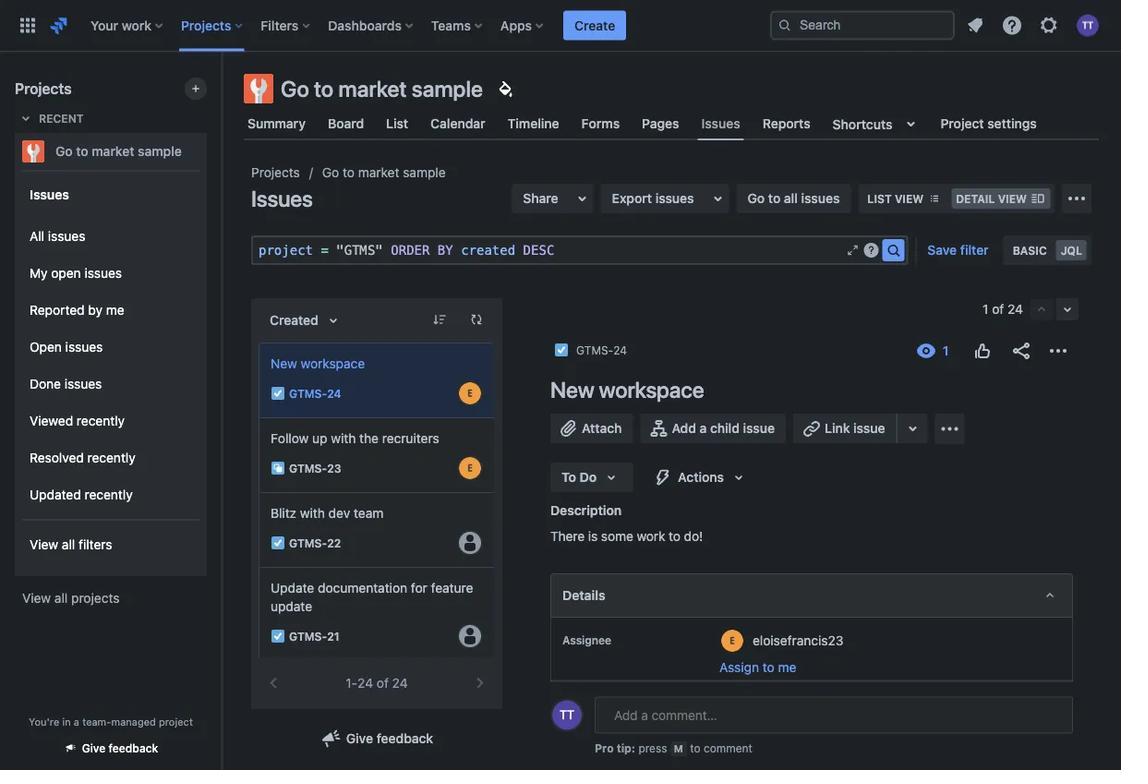 Task type: describe. For each thing, give the bounding box(es) containing it.
all issues link
[[22, 218, 199, 255]]

syntax help image
[[864, 243, 879, 258]]

issues for all issues
[[48, 229, 85, 244]]

pages
[[642, 116, 679, 131]]

issues inside tab list
[[701, 116, 740, 131]]

to down the board link
[[343, 165, 355, 180]]

your profile and settings image
[[1077, 14, 1099, 36]]

create button
[[563, 11, 626, 40]]

0 vertical spatial go to market sample
[[281, 76, 483, 102]]

view for view all projects
[[22, 591, 51, 606]]

my
[[30, 266, 48, 281]]

24 right "1-"
[[392, 676, 408, 691]]

view all filters link
[[22, 526, 199, 563]]

your work button
[[85, 11, 170, 40]]

do
[[580, 470, 597, 485]]

search image
[[778, 18, 792, 33]]

add
[[672, 421, 696, 436]]

forms link
[[578, 107, 624, 140]]

to do button
[[550, 463, 634, 492]]

22
[[327, 537, 341, 549]]

1 vertical spatial market
[[92, 144, 134, 159]]

filters button
[[255, 11, 317, 40]]

shortcuts
[[833, 116, 893, 131]]

2 vertical spatial sample
[[403, 165, 446, 180]]

to left do!
[[669, 529, 681, 544]]

reported
[[30, 303, 85, 318]]

to right 'open export issues dropdown' icon
[[768, 191, 781, 206]]

open issues
[[30, 339, 103, 355]]

editor image
[[845, 243, 860, 258]]

assignee
[[562, 634, 611, 646]]

recruiters
[[382, 431, 439, 446]]

list for list view
[[868, 192, 892, 205]]

me for reported by me
[[106, 303, 124, 318]]

all
[[30, 229, 44, 244]]

all for filters
[[62, 537, 75, 552]]

jql
[[1061, 244, 1082, 257]]

projects link
[[251, 162, 300, 184]]

issues inside group
[[30, 186, 69, 202]]

the
[[359, 431, 379, 446]]

dashboards
[[328, 18, 402, 33]]

project
[[941, 116, 984, 131]]

detail view
[[956, 192, 1027, 205]]

created
[[270, 313, 318, 328]]

search image
[[882, 239, 904, 261]]

share image
[[1010, 340, 1033, 362]]

notifications image
[[964, 14, 986, 36]]

created button
[[259, 306, 355, 335]]

collapse recent projects image
[[15, 107, 37, 129]]

calendar link
[[427, 107, 489, 140]]

1 horizontal spatial workspace
[[599, 377, 704, 403]]

0 vertical spatial market
[[338, 76, 407, 102]]

save filter
[[928, 242, 989, 258]]

gtms- for workspace
[[289, 387, 327, 400]]

1 issue from the left
[[743, 421, 775, 436]]

0 vertical spatial new workspace
[[271, 356, 365, 371]]

1 horizontal spatial gtms-24
[[576, 343, 627, 356]]

0 vertical spatial all
[[784, 191, 798, 206]]

basic
[[1013, 244, 1047, 257]]

to inside button
[[763, 660, 775, 675]]

1 horizontal spatial issues
[[251, 186, 313, 211]]

updated recently link
[[22, 477, 199, 513]]

gtms-23
[[289, 462, 341, 475]]

2 issue from the left
[[853, 421, 885, 436]]

2 vertical spatial market
[[358, 165, 399, 180]]

open issues link
[[22, 329, 199, 366]]

gtms- inside gtms-24 link
[[576, 343, 613, 356]]

eloisefrancis23 image for new workspace
[[459, 382, 481, 405]]

1-
[[346, 676, 358, 691]]

link issue
[[825, 421, 885, 436]]

you're
[[29, 716, 59, 728]]

settings image
[[1038, 14, 1060, 36]]

actions button
[[641, 463, 761, 492]]

assign to me button
[[719, 658, 1054, 677]]

import and bulk change issues image
[[1066, 187, 1088, 210]]

teams
[[431, 18, 471, 33]]

filters
[[261, 18, 299, 33]]

Search field
[[770, 11, 955, 40]]

projects for projects popup button
[[181, 18, 231, 33]]

actions
[[678, 470, 724, 485]]

give feedback for rightmost "give feedback" button
[[346, 731, 433, 746]]

go up summary
[[281, 76, 309, 102]]

0 horizontal spatial projects
[[15, 80, 72, 97]]

JQL query field
[[253, 237, 845, 263]]

appswitcher icon image
[[17, 14, 39, 36]]

profile image of terry turtle image
[[552, 701, 582, 730]]

0 vertical spatial workspace
[[301, 356, 365, 371]]

1 vertical spatial of
[[377, 676, 389, 691]]

is
[[588, 529, 598, 544]]

viewed recently link
[[22, 403, 199, 440]]

go right 'open export issues dropdown' icon
[[748, 191, 765, 206]]

primary element
[[11, 0, 770, 51]]

1 vertical spatial sample
[[138, 144, 182, 159]]

calendar
[[431, 116, 485, 131]]

timeline
[[508, 116, 559, 131]]

issues right the open
[[84, 266, 122, 281]]

gtms-24 link
[[576, 341, 627, 360]]

0 horizontal spatial a
[[74, 716, 79, 728]]

list for list
[[386, 116, 408, 131]]

updated recently
[[30, 487, 133, 503]]

desc
[[523, 242, 554, 258]]

project inside jql query field
[[259, 242, 313, 258]]

priority
[[562, 737, 602, 750]]

resolved recently
[[30, 450, 136, 466]]

apps
[[500, 18, 532, 33]]

1 vertical spatial go to market sample
[[55, 144, 182, 159]]

up
[[312, 431, 327, 446]]

reports link
[[759, 107, 814, 140]]

recently for resolved recently
[[87, 450, 136, 466]]

follow up with the recruiters
[[271, 431, 439, 446]]

1 horizontal spatial of
[[992, 302, 1004, 317]]

view for list view
[[895, 192, 924, 205]]

sort descending image
[[432, 312, 447, 327]]

viewed
[[30, 413, 73, 429]]

view all projects
[[22, 591, 120, 606]]

create
[[575, 18, 615, 33]]

21
[[327, 630, 340, 643]]

2 vertical spatial go to market sample
[[322, 165, 446, 180]]

resolved
[[30, 450, 84, 466]]

for
[[411, 580, 427, 596]]

issues for open issues
[[65, 339, 103, 355]]

add a child issue button
[[640, 414, 786, 443]]

1 vertical spatial with
[[300, 506, 325, 521]]

low
[[753, 736, 777, 751]]

teams button
[[426, 11, 489, 40]]

1 vertical spatial project
[[159, 716, 193, 728]]

23
[[327, 462, 341, 475]]

add a child issue
[[672, 421, 775, 436]]

dashboards button
[[323, 11, 420, 40]]

feedback for leftmost "give feedback" button
[[109, 742, 158, 755]]

sub task image
[[271, 461, 285, 476]]

gtms- for with
[[289, 537, 327, 549]]

1 horizontal spatial give
[[346, 731, 373, 746]]

go down the board link
[[322, 165, 339, 180]]



Task type: vqa. For each thing, say whether or not it's contained in the screenshot.
Access link
no



Task type: locate. For each thing, give the bounding box(es) containing it.
issue right link
[[853, 421, 885, 436]]

projects up "collapse recent projects" icon
[[15, 80, 72, 97]]

0 horizontal spatial new workspace
[[271, 356, 365, 371]]

1 of 24
[[983, 302, 1023, 317]]

to
[[314, 76, 334, 102], [76, 144, 88, 159], [343, 165, 355, 180], [768, 191, 781, 206], [669, 529, 681, 544], [763, 660, 775, 675], [690, 742, 701, 755]]

there is some work to do!
[[550, 529, 703, 544]]

of right 1
[[992, 302, 1004, 317]]

projects
[[181, 18, 231, 33], [15, 80, 72, 97], [251, 165, 300, 180]]

pro tip: press m to comment
[[595, 742, 753, 755]]

1 horizontal spatial issue
[[853, 421, 885, 436]]

eloisefrancis23 image
[[459, 382, 481, 405], [459, 457, 481, 479]]

0 vertical spatial recently
[[77, 413, 125, 429]]

go to market sample
[[281, 76, 483, 102], [55, 144, 182, 159], [322, 165, 446, 180]]

a
[[700, 421, 707, 436], [74, 716, 79, 728]]

comment
[[704, 742, 753, 755]]

project right managed
[[159, 716, 193, 728]]

projects inside projects popup button
[[181, 18, 231, 33]]

gtms- down the update
[[289, 630, 327, 643]]

1
[[983, 302, 989, 317]]

0 vertical spatial of
[[992, 302, 1004, 317]]

2 horizontal spatial projects
[[251, 165, 300, 180]]

sample
[[412, 76, 483, 102], [138, 144, 182, 159], [403, 165, 446, 180]]

view all filters
[[30, 537, 112, 552]]

all left filters
[[62, 537, 75, 552]]

24 down update documentation for feature update on the bottom left of the page
[[358, 676, 373, 691]]

press
[[639, 742, 667, 755]]

gtms-24
[[576, 343, 627, 356], [289, 387, 341, 400]]

issues inside "link"
[[64, 376, 102, 392]]

go to market sample down "list" link
[[322, 165, 446, 180]]

issues up viewed recently
[[64, 376, 102, 392]]

to right assign
[[763, 660, 775, 675]]

new down created
[[271, 356, 297, 371]]

go to all issues
[[748, 191, 840, 206]]

to do
[[562, 470, 597, 485]]

settings
[[988, 116, 1037, 131]]

0 horizontal spatial with
[[300, 506, 325, 521]]

1 horizontal spatial give feedback
[[346, 731, 433, 746]]

list view
[[868, 192, 924, 205]]

24 right 1
[[1008, 302, 1023, 317]]

issues left the list view
[[801, 191, 840, 206]]

group containing issues
[[22, 170, 199, 574]]

go to market sample link down recent
[[15, 133, 199, 170]]

share
[[523, 191, 558, 206]]

go to market sample up "list" link
[[281, 76, 483, 102]]

1 horizontal spatial new workspace
[[550, 377, 704, 403]]

banner containing your work
[[0, 0, 1121, 52]]

0 vertical spatial gtms-24
[[576, 343, 627, 356]]

summary link
[[244, 107, 309, 140]]

give down team-
[[82, 742, 106, 755]]

=
[[321, 242, 329, 258]]

1 vertical spatial view
[[22, 591, 51, 606]]

new up "attach" button on the bottom
[[550, 377, 594, 403]]

0 vertical spatial view
[[30, 537, 58, 552]]

list right board
[[386, 116, 408, 131]]

Add a comment… field
[[595, 697, 1073, 734]]

0 horizontal spatial give
[[82, 742, 106, 755]]

1 vertical spatial recently
[[87, 450, 136, 466]]

new
[[271, 356, 297, 371], [550, 377, 594, 403]]

go down recent
[[55, 144, 73, 159]]

save filter button
[[916, 236, 1000, 265]]

projects up create project icon
[[181, 18, 231, 33]]

1 horizontal spatial projects
[[181, 18, 231, 33]]

recently for updated recently
[[85, 487, 133, 503]]

1 vertical spatial new
[[550, 377, 594, 403]]

2 view from the left
[[998, 192, 1027, 205]]

me for assign to me
[[778, 660, 797, 675]]

update
[[271, 580, 314, 596]]

1 vertical spatial me
[[778, 660, 797, 675]]

tip:
[[617, 742, 635, 755]]

0 vertical spatial work
[[122, 18, 151, 33]]

issues inside button
[[655, 191, 694, 206]]

issues right pages
[[701, 116, 740, 131]]

give feedback for leftmost "give feedback" button
[[82, 742, 158, 755]]

pro
[[595, 742, 614, 755]]

0 vertical spatial list
[[386, 116, 408, 131]]

order
[[391, 242, 430, 258]]

0 horizontal spatial give feedback
[[82, 742, 158, 755]]

me down "eloisefrancis23"
[[778, 660, 797, 675]]

all right 'open export issues dropdown' icon
[[784, 191, 798, 206]]

export issues
[[612, 191, 694, 206]]

go to all issues link
[[737, 184, 851, 213]]

link issue button
[[793, 414, 898, 443]]

create project image
[[188, 81, 203, 96]]

market up all issues link
[[92, 144, 134, 159]]

sample up calendar
[[412, 76, 483, 102]]

of
[[992, 302, 1004, 317], [377, 676, 389, 691]]

feedback for rightmost "give feedback" button
[[377, 731, 433, 746]]

assignee pin to top. only you can see pinned fields. image
[[615, 633, 630, 647]]

work right your
[[122, 18, 151, 33]]

task image left gtms-24 link
[[554, 343, 569, 358]]

view inside view all projects link
[[22, 591, 51, 606]]

task image for update documentation for feature update
[[271, 629, 285, 644]]

gtms-
[[576, 343, 613, 356], [289, 387, 327, 400], [289, 462, 327, 475], [289, 537, 327, 549], [289, 630, 327, 643]]

0 horizontal spatial feedback
[[109, 742, 158, 755]]

eloisefrancis23
[[753, 633, 844, 648]]

export issues button
[[601, 184, 729, 213]]

feedback down 1-24 of 24
[[377, 731, 433, 746]]

0 vertical spatial sample
[[412, 76, 483, 102]]

project left =
[[259, 242, 313, 258]]

0 vertical spatial projects
[[181, 18, 231, 33]]

gtms- for up
[[289, 462, 327, 475]]

gtms-24 up attach
[[576, 343, 627, 356]]

issues up all issues
[[30, 186, 69, 202]]

board link
[[324, 107, 368, 140]]

description
[[550, 503, 622, 518]]

go to market sample link down "list" link
[[322, 162, 446, 184]]

with left dev
[[300, 506, 325, 521]]

0 horizontal spatial me
[[106, 303, 124, 318]]

1 view from the left
[[895, 192, 924, 205]]

reported by me link
[[22, 292, 199, 329]]

with right up
[[331, 431, 356, 446]]

1 horizontal spatial a
[[700, 421, 707, 436]]

view right detail
[[998, 192, 1027, 205]]

with
[[331, 431, 356, 446], [300, 506, 325, 521]]

child
[[710, 421, 740, 436]]

save
[[928, 242, 957, 258]]

2 vertical spatial projects
[[251, 165, 300, 180]]

view
[[30, 537, 58, 552], [22, 591, 51, 606]]

task image
[[271, 536, 285, 550]]

view for detail view
[[998, 192, 1027, 205]]

done
[[30, 376, 61, 392]]

open share dialog image
[[571, 187, 593, 210]]

detail
[[956, 192, 995, 205]]

to
[[562, 470, 576, 485]]

give feedback down 1-24 of 24
[[346, 731, 433, 746]]

0 horizontal spatial list
[[386, 116, 408, 131]]

group containing all issues
[[22, 212, 199, 519]]

add to starred image
[[201, 140, 223, 163]]

issue right child
[[743, 421, 775, 436]]

1 horizontal spatial work
[[637, 529, 665, 544]]

24 up up
[[327, 387, 341, 400]]

gtms- up up
[[289, 387, 327, 400]]

0 horizontal spatial of
[[377, 676, 389, 691]]

sample left add to starred image
[[138, 144, 182, 159]]

recently down done issues "link" on the left
[[77, 413, 125, 429]]

eloisefrancis23 image for follow up with the recruiters
[[459, 457, 481, 479]]

1 vertical spatial task image
[[271, 386, 285, 401]]

issues right all
[[48, 229, 85, 244]]

1 horizontal spatial new
[[550, 377, 594, 403]]

1 horizontal spatial view
[[998, 192, 1027, 205]]

give feedback button down 1-24 of 24
[[309, 724, 444, 754]]

0 horizontal spatial go to market sample link
[[15, 133, 199, 170]]

0 horizontal spatial issue
[[743, 421, 775, 436]]

1 horizontal spatial with
[[331, 431, 356, 446]]

open export issues dropdown image
[[707, 187, 729, 210]]

go to market sample down recent
[[55, 144, 182, 159]]

1 horizontal spatial project
[[259, 242, 313, 258]]

24 inside gtms-24 link
[[613, 343, 627, 356]]

gtms-21
[[289, 630, 340, 643]]

banner
[[0, 0, 1121, 52]]

gtms-22
[[289, 537, 341, 549]]

order by image
[[322, 309, 344, 332]]

2 eloisefrancis23 image from the top
[[459, 457, 481, 479]]

gtms- left copy link to issue "image"
[[576, 343, 613, 356]]

1 eloisefrancis23 image from the top
[[459, 382, 481, 405]]

projects down summary link
[[251, 165, 300, 180]]

0 vertical spatial a
[[700, 421, 707, 436]]

done issues link
[[22, 366, 199, 403]]

there
[[550, 529, 585, 544]]

new workspace down copy link to issue "image"
[[550, 377, 704, 403]]

0 horizontal spatial give feedback button
[[52, 733, 169, 763]]

all for projects
[[54, 591, 68, 606]]

forms
[[581, 116, 620, 131]]

summary
[[248, 116, 306, 131]]

view left projects
[[22, 591, 51, 606]]

gtms- right sub task 'icon'
[[289, 462, 327, 475]]

1 group from the top
[[22, 170, 199, 574]]

me inside group
[[106, 303, 124, 318]]

2 horizontal spatial issues
[[701, 116, 740, 131]]

market down "list" link
[[358, 165, 399, 180]]

1 vertical spatial projects
[[15, 80, 72, 97]]

1 horizontal spatial go to market sample link
[[322, 162, 446, 184]]

list inside tab list
[[386, 116, 408, 131]]

1 horizontal spatial me
[[778, 660, 797, 675]]

0 horizontal spatial workspace
[[301, 356, 365, 371]]

issues right export in the top of the page
[[655, 191, 694, 206]]

to right m
[[690, 742, 701, 755]]

set background color image
[[494, 78, 516, 100]]

0 horizontal spatial project
[[159, 716, 193, 728]]

managed
[[111, 716, 156, 728]]

group
[[22, 170, 199, 574], [22, 212, 199, 519]]

view up search icon on the top right of the page
[[895, 192, 924, 205]]

2 group from the top
[[22, 212, 199, 519]]

dev
[[328, 506, 350, 521]]

work inside popup button
[[122, 18, 151, 33]]

link
[[825, 421, 850, 436]]

updated
[[30, 487, 81, 503]]

my open issues link
[[22, 255, 199, 292]]

refresh image
[[469, 312, 484, 327]]

sidebar navigation image
[[201, 74, 242, 111]]

0 vertical spatial project
[[259, 242, 313, 258]]

work right some
[[637, 529, 665, 544]]

0 horizontal spatial new
[[271, 356, 297, 371]]

pages link
[[638, 107, 683, 140]]

reports
[[763, 116, 811, 131]]

some
[[601, 529, 633, 544]]

task image
[[554, 343, 569, 358], [271, 386, 285, 401], [271, 629, 285, 644]]

1 vertical spatial a
[[74, 716, 79, 728]]

view inside view all filters link
[[30, 537, 58, 552]]

tab list
[[233, 107, 1110, 140]]

1 vertical spatial gtms-24
[[289, 387, 341, 400]]

copy link to issue image
[[623, 343, 638, 357]]

a inside add a child issue button
[[700, 421, 707, 436]]

1 vertical spatial all
[[62, 537, 75, 552]]

all left projects
[[54, 591, 68, 606]]

to down recent
[[76, 144, 88, 159]]

1 horizontal spatial give feedback button
[[309, 724, 444, 754]]

team
[[354, 506, 384, 521]]

1 horizontal spatial list
[[868, 192, 892, 205]]

to up board
[[314, 76, 334, 102]]

recently down resolved recently "link"
[[85, 487, 133, 503]]

give feedback down 'you're in a team-managed project'
[[82, 742, 158, 755]]

0 vertical spatial task image
[[554, 343, 569, 358]]

1 vertical spatial eloisefrancis23 image
[[459, 457, 481, 479]]

0 vertical spatial me
[[106, 303, 124, 318]]

m
[[674, 743, 683, 755]]

gtms- for documentation
[[289, 630, 327, 643]]

give down "1-"
[[346, 731, 373, 746]]

your work
[[91, 18, 151, 33]]

1 vertical spatial workspace
[[599, 377, 704, 403]]

details
[[562, 588, 605, 603]]

gtms- right task icon
[[289, 537, 327, 549]]

link web pages and more image
[[902, 417, 924, 440]]

0 vertical spatial new
[[271, 356, 297, 371]]

tab list containing issues
[[233, 107, 1110, 140]]

me inside button
[[778, 660, 797, 675]]

0 horizontal spatial work
[[122, 18, 151, 33]]

issues down reported by me
[[65, 339, 103, 355]]

gtms-24 up up
[[289, 387, 341, 400]]

1 vertical spatial list
[[868, 192, 892, 205]]

2 vertical spatial recently
[[85, 487, 133, 503]]

feedback
[[377, 731, 433, 746], [109, 742, 158, 755]]

a right add
[[700, 421, 707, 436]]

issues
[[701, 116, 740, 131], [251, 186, 313, 211], [30, 186, 69, 202]]

recently for viewed recently
[[77, 413, 125, 429]]

give feedback button down 'you're in a team-managed project'
[[52, 733, 169, 763]]

add app image
[[939, 418, 961, 440]]

2 vertical spatial task image
[[271, 629, 285, 644]]

resolved recently link
[[22, 440, 199, 477]]

market up "list" link
[[338, 76, 407, 102]]

workspace down copy link to issue "image"
[[599, 377, 704, 403]]

recent
[[39, 112, 84, 125]]

of right "1-"
[[377, 676, 389, 691]]

projects for projects link
[[251, 165, 300, 180]]

sample down "list" link
[[403, 165, 446, 180]]

a right in
[[74, 716, 79, 728]]

me right the by
[[106, 303, 124, 318]]

new workspace down created dropdown button
[[271, 356, 365, 371]]

follow
[[271, 431, 309, 446]]

update documentation for feature update
[[271, 580, 473, 614]]

1 vertical spatial new workspace
[[550, 377, 704, 403]]

vote options: no one has voted for this issue yet. image
[[972, 340, 994, 362]]

list up syntax help icon
[[868, 192, 892, 205]]

all issues
[[30, 229, 85, 244]]

feedback down managed
[[109, 742, 158, 755]]

jira image
[[48, 14, 70, 36], [48, 14, 70, 36]]

0 horizontal spatial gtms-24
[[289, 387, 341, 400]]

recently down viewed recently "link"
[[87, 450, 136, 466]]

done issues
[[30, 376, 102, 392]]

task image up follow
[[271, 386, 285, 401]]

share button
[[512, 184, 593, 213]]

open
[[51, 266, 81, 281]]

workspace
[[301, 356, 365, 371], [599, 377, 704, 403]]

give feedback button
[[309, 724, 444, 754], [52, 733, 169, 763]]

view for view all filters
[[30, 537, 58, 552]]

"gtms"
[[336, 242, 383, 258]]

view down updated
[[30, 537, 58, 552]]

issues for export issues
[[655, 191, 694, 206]]

all inside group
[[62, 537, 75, 552]]

task image down the update
[[271, 629, 285, 644]]

0 vertical spatial with
[[331, 431, 356, 446]]

issues for done issues
[[64, 376, 102, 392]]

details element
[[550, 574, 1073, 618]]

1 horizontal spatial feedback
[[377, 731, 433, 746]]

help image
[[1001, 14, 1023, 36]]

issues down projects link
[[251, 186, 313, 211]]

24 up attach
[[613, 343, 627, 356]]

1 vertical spatial work
[[637, 529, 665, 544]]

0 horizontal spatial issues
[[30, 186, 69, 202]]

projects button
[[175, 11, 250, 40]]

0 vertical spatial eloisefrancis23 image
[[459, 382, 481, 405]]

actions image
[[1047, 340, 1069, 362]]

0 horizontal spatial view
[[895, 192, 924, 205]]

attach
[[582, 421, 622, 436]]

filters
[[79, 537, 112, 552]]

workspace down order by icon
[[301, 356, 365, 371]]

2 vertical spatial all
[[54, 591, 68, 606]]

task image for new workspace
[[271, 386, 285, 401]]

viewed recently
[[30, 413, 125, 429]]

recently
[[77, 413, 125, 429], [87, 450, 136, 466], [85, 487, 133, 503]]

project settings link
[[937, 107, 1041, 140]]



